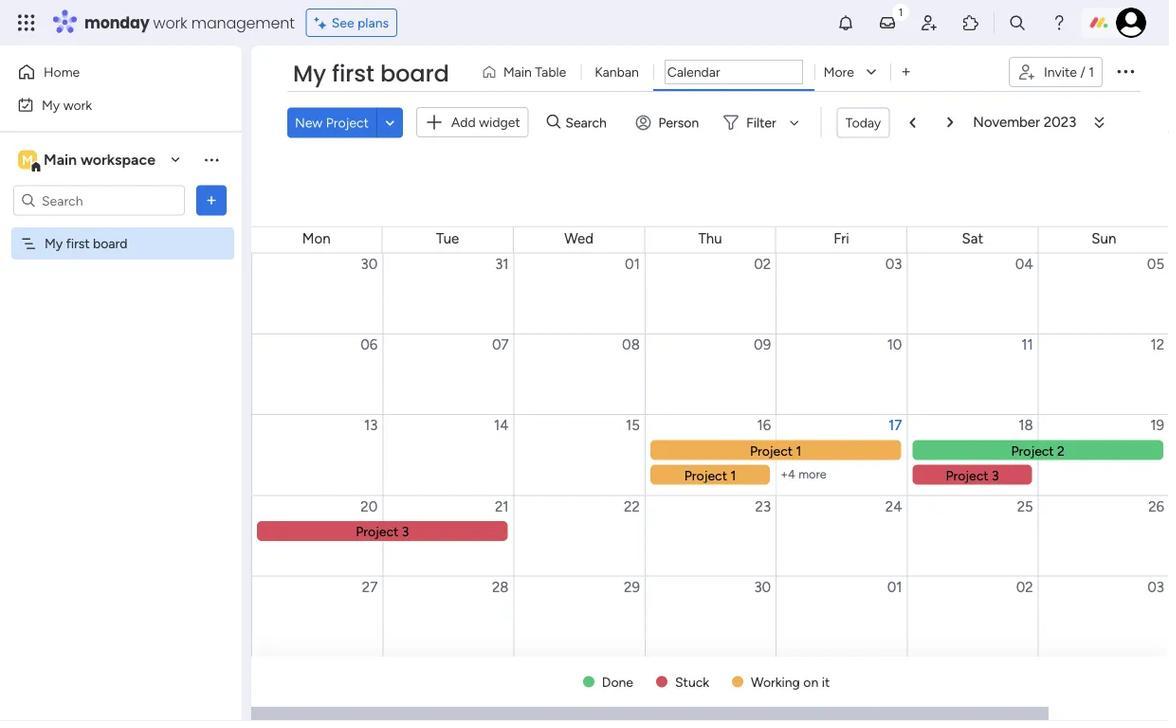Task type: locate. For each thing, give the bounding box(es) containing it.
1 vertical spatial first
[[66, 236, 90, 252]]

select product image
[[17, 13, 36, 32]]

more
[[824, 64, 855, 80]]

my first board inside field
[[293, 58, 449, 90]]

my first board down search in workspace field
[[45, 236, 128, 252]]

1 horizontal spatial board
[[380, 58, 449, 90]]

arrow down image
[[783, 111, 806, 134]]

first inside my first board field
[[332, 58, 375, 90]]

on
[[804, 674, 819, 691]]

sat
[[962, 230, 984, 247]]

Search field
[[561, 109, 618, 136]]

0 horizontal spatial list arrow image
[[910, 117, 916, 129]]

options image down workspace options image
[[202, 191, 221, 210]]

workspace options image
[[202, 150, 221, 169]]

0 vertical spatial main
[[504, 64, 532, 80]]

my inside button
[[42, 97, 60, 113]]

monday work management
[[84, 12, 295, 33]]

0 horizontal spatial main
[[44, 151, 77, 169]]

Search in workspace field
[[40, 190, 158, 212]]

main table button
[[474, 57, 581, 87]]

list arrow image
[[910, 117, 916, 129], [948, 117, 954, 129]]

my up the new
[[293, 58, 326, 90]]

working
[[751, 674, 800, 691]]

board inside my first board list box
[[93, 236, 128, 252]]

+4 more
[[781, 467, 827, 481]]

board up angle down image
[[380, 58, 449, 90]]

1 vertical spatial my
[[42, 97, 60, 113]]

board down search in workspace field
[[93, 236, 128, 252]]

board
[[380, 58, 449, 90], [93, 236, 128, 252]]

filter
[[747, 115, 777, 131]]

kanban button
[[581, 57, 653, 87]]

angle down image
[[386, 115, 395, 130]]

thu
[[699, 230, 722, 247]]

1 horizontal spatial work
[[153, 12, 187, 33]]

2023
[[1044, 114, 1077, 131]]

0 horizontal spatial first
[[66, 236, 90, 252]]

john smith image
[[1116, 8, 1147, 38]]

main inside workspace selection element
[[44, 151, 77, 169]]

filter button
[[716, 107, 806, 138]]

person
[[659, 115, 699, 131]]

plans
[[358, 15, 389, 31]]

work for monday
[[153, 12, 187, 33]]

fri
[[834, 230, 850, 247]]

main right workspace image
[[44, 151, 77, 169]]

list arrow image left november on the top of page
[[948, 117, 954, 129]]

new project button
[[287, 107, 376, 138]]

my first board down plans
[[293, 58, 449, 90]]

table
[[535, 64, 567, 80]]

working on it
[[751, 674, 830, 691]]

main
[[504, 64, 532, 80], [44, 151, 77, 169]]

invite / 1 button
[[1009, 57, 1103, 87]]

0 vertical spatial my first board
[[293, 58, 449, 90]]

first inside my first board list box
[[66, 236, 90, 252]]

main for main workspace
[[44, 151, 77, 169]]

invite / 1
[[1044, 64, 1095, 80]]

november 2023
[[973, 114, 1077, 131]]

work down home
[[63, 97, 92, 113]]

my
[[293, 58, 326, 90], [42, 97, 60, 113], [45, 236, 63, 252]]

see
[[332, 15, 354, 31]]

search everything image
[[1008, 13, 1027, 32]]

my down home
[[42, 97, 60, 113]]

my down search in workspace field
[[45, 236, 63, 252]]

/
[[1081, 64, 1086, 80]]

1 horizontal spatial first
[[332, 58, 375, 90]]

main left table
[[504, 64, 532, 80]]

today
[[846, 115, 881, 131]]

+4
[[781, 467, 796, 481]]

my first board inside list box
[[45, 236, 128, 252]]

main inside main table button
[[504, 64, 532, 80]]

0 vertical spatial board
[[380, 58, 449, 90]]

work
[[153, 12, 187, 33], [63, 97, 92, 113]]

first up project
[[332, 58, 375, 90]]

1 horizontal spatial list arrow image
[[948, 117, 954, 129]]

my inside field
[[293, 58, 326, 90]]

stuck
[[675, 674, 710, 691]]

notifications image
[[837, 13, 856, 32]]

today button
[[837, 107, 890, 138]]

wed
[[565, 230, 594, 247]]

main workspace
[[44, 151, 156, 169]]

my first board
[[293, 58, 449, 90], [45, 236, 128, 252]]

1 vertical spatial main
[[44, 151, 77, 169]]

work for my
[[63, 97, 92, 113]]

list arrow image right today "button"
[[910, 117, 916, 129]]

monday
[[84, 12, 149, 33]]

0 horizontal spatial my first board
[[45, 236, 128, 252]]

options image right 1
[[1115, 60, 1137, 82]]

1 horizontal spatial my first board
[[293, 58, 449, 90]]

None field
[[665, 60, 803, 84]]

first
[[332, 58, 375, 90], [66, 236, 90, 252]]

0 horizontal spatial options image
[[202, 191, 221, 210]]

first down search in workspace field
[[66, 236, 90, 252]]

0 vertical spatial work
[[153, 12, 187, 33]]

0 horizontal spatial board
[[93, 236, 128, 252]]

1 vertical spatial board
[[93, 236, 128, 252]]

0 vertical spatial options image
[[1115, 60, 1137, 82]]

1 horizontal spatial main
[[504, 64, 532, 80]]

2 vertical spatial my
[[45, 236, 63, 252]]

help image
[[1050, 13, 1069, 32]]

option
[[0, 227, 242, 230]]

m
[[22, 152, 33, 168]]

1 vertical spatial my first board
[[45, 236, 128, 252]]

work right monday
[[153, 12, 187, 33]]

options image
[[1115, 60, 1137, 82], [202, 191, 221, 210]]

1 horizontal spatial options image
[[1115, 60, 1137, 82]]

0 vertical spatial my
[[293, 58, 326, 90]]

0 horizontal spatial work
[[63, 97, 92, 113]]

workspace image
[[18, 149, 37, 170]]

1 vertical spatial work
[[63, 97, 92, 113]]

work inside button
[[63, 97, 92, 113]]

0 vertical spatial first
[[332, 58, 375, 90]]



Task type: describe. For each thing, give the bounding box(es) containing it.
1 list arrow image from the left
[[910, 117, 916, 129]]

add widget button
[[416, 107, 529, 138]]

home
[[44, 64, 80, 80]]

widget
[[479, 114, 520, 130]]

person button
[[628, 107, 711, 138]]

see plans
[[332, 15, 389, 31]]

more
[[799, 467, 827, 481]]

+4 more link
[[781, 467, 906, 481]]

see plans button
[[306, 9, 398, 37]]

my work
[[42, 97, 92, 113]]

more button
[[815, 57, 890, 87]]

my work button
[[11, 90, 204, 120]]

my first board list box
[[0, 224, 242, 516]]

My first board field
[[288, 58, 454, 90]]

home button
[[11, 57, 204, 87]]

invite
[[1044, 64, 1077, 80]]

add view image
[[903, 65, 910, 79]]

mon
[[302, 230, 331, 247]]

done
[[602, 674, 634, 691]]

new
[[295, 115, 323, 131]]

main table
[[504, 64, 567, 80]]

1 vertical spatial options image
[[202, 191, 221, 210]]

project
[[326, 115, 369, 131]]

it
[[822, 674, 830, 691]]

workspace
[[81, 151, 156, 169]]

v2 search image
[[547, 112, 561, 133]]

workspace selection element
[[18, 148, 158, 173]]

1 image
[[893, 1, 910, 22]]

invite members image
[[920, 13, 939, 32]]

more actions image
[[1090, 113, 1109, 132]]

board inside my first board field
[[380, 58, 449, 90]]

new project
[[295, 115, 369, 131]]

my inside list box
[[45, 236, 63, 252]]

add
[[451, 114, 476, 130]]

apps image
[[962, 13, 981, 32]]

management
[[191, 12, 295, 33]]

main for main table
[[504, 64, 532, 80]]

add widget
[[451, 114, 520, 130]]

2 list arrow image from the left
[[948, 117, 954, 129]]

1
[[1089, 64, 1095, 80]]

tue
[[436, 230, 459, 247]]

november
[[973, 114, 1041, 131]]

kanban
[[595, 64, 639, 80]]

sun
[[1092, 230, 1117, 247]]

inbox image
[[878, 13, 897, 32]]



Task type: vqa. For each thing, say whether or not it's contained in the screenshot.
My first board group
no



